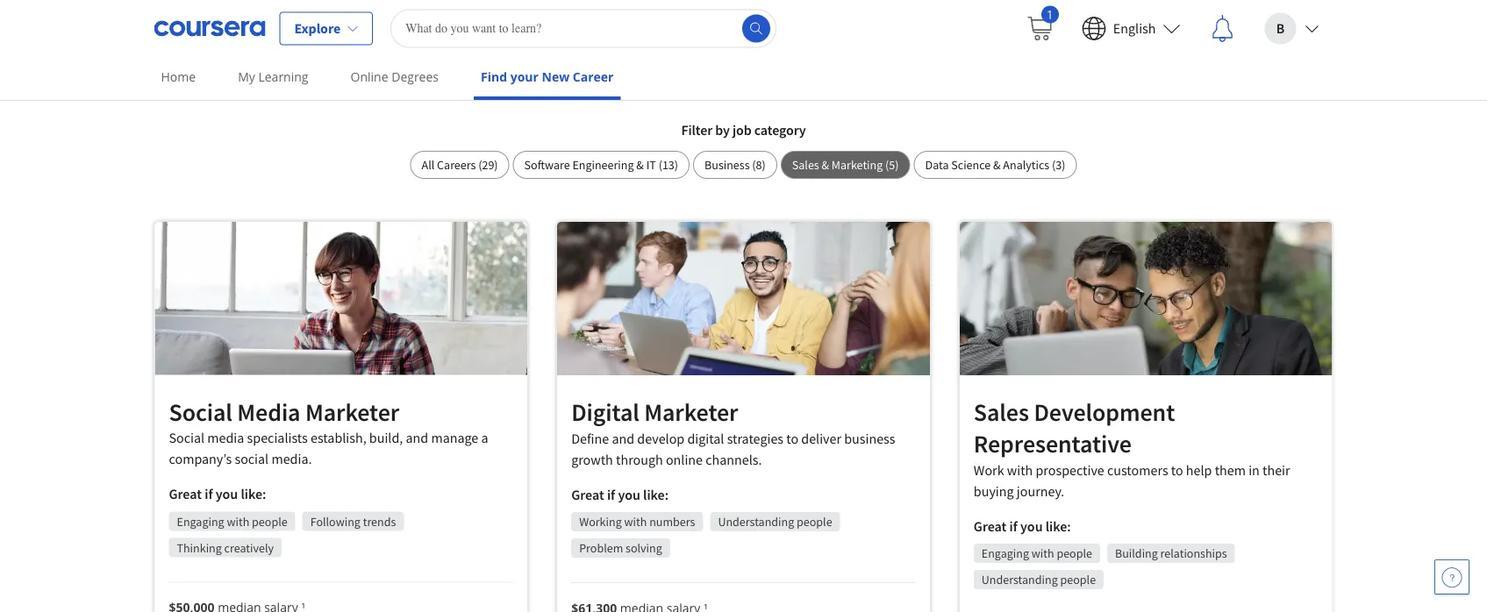 Task type: describe. For each thing, give the bounding box(es) containing it.
2 horizontal spatial great if you like:
[[974, 518, 1071, 536]]

home
[[161, 68, 196, 85]]

specialists
[[247, 430, 308, 448]]

great for digital
[[571, 487, 604, 504]]

if for social
[[205, 486, 213, 504]]

data
[[925, 157, 949, 173]]

find for your
[[481, 68, 507, 85]]

media.
[[271, 451, 312, 469]]

like: for media
[[241, 486, 266, 504]]

find for a
[[483, 29, 556, 77]]

building
[[1115, 546, 1158, 562]]

a inside find a career that works for you whatever your background or interests are, professional certificates have you covered.
[[564, 29, 584, 77]]

sales for development
[[974, 398, 1029, 428]]

career
[[591, 29, 696, 77]]

and inside social media marketer social media specialists establish, build, and manage a company's social media.
[[406, 430, 428, 448]]

develop
[[637, 430, 685, 448]]

Sales & Marketing (5) button
[[781, 151, 910, 179]]

1 vertical spatial understanding
[[982, 573, 1058, 588]]

social media marketer social media specialists establish, build, and manage a company's social media.
[[169, 397, 488, 469]]

(3)
[[1052, 157, 1065, 173]]

professional
[[746, 79, 836, 101]]

building relationships
[[1115, 546, 1227, 562]]

online
[[666, 451, 703, 469]]

1
[[1046, 6, 1054, 22]]

with for sales development representative
[[1032, 546, 1054, 562]]

digital
[[571, 398, 639, 428]]

all careers (29)
[[422, 157, 498, 173]]

problem
[[579, 541, 623, 557]]

engineering
[[572, 157, 634, 173]]

filter
[[681, 122, 712, 139]]

are,
[[716, 79, 743, 101]]

it
[[646, 157, 656, 173]]

with inside sales development representative work with prospective customers to help them in their buying journey.
[[1007, 462, 1033, 480]]

sales development representative work with prospective customers to help them in their buying journey.
[[974, 398, 1290, 501]]

covered.
[[993, 79, 1055, 101]]

2 horizontal spatial if
[[1009, 518, 1018, 536]]

0 horizontal spatial understanding people
[[718, 515, 832, 530]]

social
[[235, 451, 269, 469]]

creatively
[[224, 540, 274, 556]]

shopping cart: 1 item element
[[1025, 6, 1059, 43]]

Software Engineering & IT (13) button
[[513, 151, 690, 179]]

marketing
[[832, 157, 883, 173]]

category
[[754, 122, 806, 139]]

trends
[[363, 514, 396, 530]]

that
[[703, 29, 772, 77]]

buying
[[974, 483, 1014, 501]]

science
[[951, 157, 991, 173]]

certificates
[[839, 79, 921, 101]]

digital
[[687, 430, 724, 448]]

relationships
[[1160, 546, 1227, 562]]

background
[[541, 79, 628, 101]]

marketer inside social media marketer social media specialists establish, build, and manage a company's social media.
[[305, 397, 399, 428]]

company's
[[169, 451, 232, 469]]

find your new career link
[[474, 57, 621, 100]]

channels.
[[706, 451, 762, 469]]

learning
[[258, 68, 308, 85]]

b
[[1276, 20, 1285, 37]]

a inside social media marketer social media specialists establish, build, and manage a company's social media.
[[481, 430, 488, 448]]

data science & analytics (3)
[[925, 157, 1065, 173]]

development
[[1034, 398, 1175, 428]]

following
[[310, 514, 360, 530]]

2 social from the top
[[169, 430, 205, 448]]

working
[[579, 515, 622, 530]]

media
[[207, 430, 244, 448]]

great if you like: for digital
[[571, 487, 669, 504]]

thinking
[[177, 540, 222, 556]]

degrees
[[391, 68, 439, 85]]

help center image
[[1441, 567, 1463, 588]]

(5)
[[885, 157, 899, 173]]

What do you want to learn? text field
[[391, 9, 777, 48]]

you for sales development representative
[[1020, 518, 1043, 536]]

engaging for sales development representative
[[982, 546, 1029, 562]]

find a career that works for you whatever your background or interests are, professional certificates have you covered.
[[432, 29, 1055, 101]]

home link
[[154, 57, 203, 97]]

& for data science & analytics (3)
[[993, 157, 1001, 173]]

problem solving
[[579, 541, 662, 557]]

engaging with people for social media marketer
[[177, 514, 287, 530]]

english
[[1113, 20, 1156, 37]]

engaging for social media marketer
[[177, 514, 224, 530]]

with for social media marketer
[[227, 514, 249, 530]]

solving
[[626, 541, 662, 557]]

software engineering & it (13)
[[524, 157, 678, 173]]

business
[[844, 430, 895, 448]]

(8)
[[752, 157, 766, 173]]

online degrees link
[[343, 57, 446, 97]]

whatever
[[432, 79, 501, 101]]

digital marketer define and develop digital strategies to deliver business growth through online channels.
[[571, 398, 895, 469]]

(29)
[[478, 157, 498, 173]]

find your new career
[[481, 68, 614, 85]]

you for digital marketer
[[618, 487, 640, 504]]

to for development
[[1171, 462, 1183, 480]]

in
[[1249, 462, 1260, 480]]



Task type: locate. For each thing, give the bounding box(es) containing it.
0 horizontal spatial and
[[406, 430, 428, 448]]

like:
[[241, 486, 266, 504], [643, 487, 669, 504], [1046, 518, 1071, 536]]

software
[[524, 157, 570, 173]]

1 & from the left
[[636, 157, 644, 173]]

representative
[[974, 429, 1132, 460]]

& right science
[[993, 157, 1001, 173]]

business (8)
[[705, 157, 766, 173]]

build,
[[369, 430, 403, 448]]

engaging with people for sales development representative
[[982, 546, 1092, 562]]

great if you like: down company's
[[169, 486, 266, 504]]

growth
[[571, 451, 613, 469]]

understanding people
[[718, 515, 832, 530], [982, 573, 1096, 588]]

great if you like:
[[169, 486, 266, 504], [571, 487, 669, 504], [974, 518, 1071, 536]]

marketer
[[305, 397, 399, 428], [644, 398, 738, 428]]

& left it
[[636, 157, 644, 173]]

works
[[779, 29, 880, 77]]

online
[[351, 68, 388, 85]]

1 horizontal spatial and
[[612, 430, 634, 448]]

social media marketer image
[[155, 222, 527, 376]]

1 horizontal spatial if
[[607, 487, 615, 504]]

customers
[[1107, 462, 1168, 480]]

sales up work
[[974, 398, 1029, 428]]

great for social
[[169, 486, 202, 504]]

you up working with numbers
[[618, 487, 640, 504]]

define
[[571, 430, 609, 448]]

strategies
[[727, 430, 783, 448]]

all
[[422, 157, 435, 173]]

great if you like: up working with numbers
[[571, 487, 669, 504]]

new
[[542, 68, 570, 85]]

a
[[564, 29, 584, 77], [481, 430, 488, 448]]

0 vertical spatial engaging
[[177, 514, 224, 530]]

2 & from the left
[[822, 157, 829, 173]]

1 horizontal spatial sales
[[974, 398, 1029, 428]]

1 horizontal spatial marketer
[[644, 398, 738, 428]]

to for marketer
[[786, 430, 798, 448]]

my
[[238, 68, 255, 85]]

digital marketer image
[[557, 222, 930, 376]]

0 vertical spatial a
[[564, 29, 584, 77]]

like: up the numbers
[[643, 487, 669, 504]]

following trends
[[310, 514, 396, 530]]

sales inside sales development representative work with prospective customers to help them in their buying journey.
[[974, 398, 1029, 428]]

numbers
[[649, 515, 695, 530]]

2 horizontal spatial &
[[993, 157, 1001, 173]]

deliver
[[801, 430, 841, 448]]

and right build,
[[406, 430, 428, 448]]

find left new
[[481, 68, 507, 85]]

great up the working
[[571, 487, 604, 504]]

them
[[1215, 462, 1246, 480]]

if
[[205, 486, 213, 504], [607, 487, 615, 504], [1009, 518, 1018, 536]]

great if you like: down journey.
[[974, 518, 1071, 536]]

0 horizontal spatial engaging
[[177, 514, 224, 530]]

for
[[888, 29, 935, 77]]

1 vertical spatial engaging with people
[[982, 546, 1092, 562]]

0 vertical spatial social
[[169, 397, 232, 428]]

you right have
[[963, 79, 990, 101]]

1 and from the left
[[406, 430, 428, 448]]

engaging up the thinking
[[177, 514, 224, 530]]

you up have
[[942, 29, 1004, 77]]

0 horizontal spatial a
[[481, 430, 488, 448]]

marketer inside digital marketer define and develop digital strategies to deliver business growth through online channels.
[[644, 398, 738, 428]]

working with numbers
[[579, 515, 695, 530]]

and
[[406, 430, 428, 448], [612, 430, 634, 448]]

1 link
[[1011, 0, 1068, 57]]

sales development representative image
[[960, 222, 1332, 376]]

business
[[705, 157, 750, 173]]

your inside find a career that works for you whatever your background or interests are, professional certificates have you covered.
[[504, 79, 537, 101]]

great down company's
[[169, 486, 202, 504]]

and inside digital marketer define and develop digital strategies to deliver business growth through online channels.
[[612, 430, 634, 448]]

with
[[1007, 462, 1033, 480], [227, 514, 249, 530], [624, 515, 647, 530], [1032, 546, 1054, 562]]

1 vertical spatial understanding people
[[982, 573, 1096, 588]]

engaging with people down journey.
[[982, 546, 1092, 562]]

thinking creatively
[[177, 540, 274, 556]]

option group containing all careers (29)
[[410, 151, 1077, 179]]

interests
[[650, 79, 712, 101]]

0 horizontal spatial marketer
[[305, 397, 399, 428]]

marketer up digital
[[644, 398, 738, 428]]

1 horizontal spatial understanding
[[982, 573, 1058, 588]]

1 horizontal spatial to
[[1171, 462, 1183, 480]]

great down "buying"
[[974, 518, 1007, 536]]

job
[[732, 122, 752, 139]]

careers
[[437, 157, 476, 173]]

their
[[1263, 462, 1290, 480]]

0 horizontal spatial great
[[169, 486, 202, 504]]

Business (8) button
[[693, 151, 777, 179]]

analytics
[[1003, 157, 1049, 173]]

with up solving on the bottom of page
[[624, 515, 647, 530]]

by
[[715, 122, 730, 139]]

with up journey.
[[1007, 462, 1033, 480]]

0 horizontal spatial great if you like:
[[169, 486, 266, 504]]

my learning link
[[231, 57, 315, 97]]

media
[[237, 397, 300, 428]]

& inside "sales & marketing (5)" button
[[822, 157, 829, 173]]

0 horizontal spatial sales
[[792, 157, 819, 173]]

if down "buying"
[[1009, 518, 1018, 536]]

1 horizontal spatial engaging
[[982, 546, 1029, 562]]

0 horizontal spatial to
[[786, 430, 798, 448]]

option group
[[410, 151, 1077, 179]]

sales & marketing (5)
[[792, 157, 899, 173]]

english button
[[1068, 0, 1194, 57]]

like: for marketer
[[643, 487, 669, 504]]

engaging down "buying"
[[982, 546, 1029, 562]]

1 horizontal spatial great
[[571, 487, 604, 504]]

with for digital marketer
[[624, 515, 647, 530]]

& inside data science & analytics (3) button
[[993, 157, 1001, 173]]

to
[[786, 430, 798, 448], [1171, 462, 1183, 480]]

1 horizontal spatial great if you like:
[[571, 487, 669, 504]]

sales inside button
[[792, 157, 819, 173]]

explore button
[[279, 12, 373, 45]]

None search field
[[391, 9, 777, 48]]

coursera image
[[154, 14, 265, 43]]

0 vertical spatial sales
[[792, 157, 819, 173]]

sales for &
[[792, 157, 819, 173]]

0 vertical spatial understanding
[[718, 515, 794, 530]]

sales
[[792, 157, 819, 173], [974, 398, 1029, 428]]

0 horizontal spatial &
[[636, 157, 644, 173]]

1 vertical spatial sales
[[974, 398, 1029, 428]]

0 horizontal spatial if
[[205, 486, 213, 504]]

marketer up establish, on the left
[[305, 397, 399, 428]]

1 vertical spatial a
[[481, 430, 488, 448]]

online degrees
[[351, 68, 439, 85]]

great
[[169, 486, 202, 504], [571, 487, 604, 504], [974, 518, 1007, 536]]

engaging with people
[[177, 514, 287, 530], [982, 546, 1092, 562]]

1 horizontal spatial engaging with people
[[982, 546, 1092, 562]]

like: down social
[[241, 486, 266, 504]]

to inside sales development representative work with prospective customers to help them in their buying journey.
[[1171, 462, 1183, 480]]

you down social
[[216, 486, 238, 504]]

you down journey.
[[1020, 518, 1043, 536]]

0 vertical spatial to
[[786, 430, 798, 448]]

1 horizontal spatial &
[[822, 157, 829, 173]]

0 horizontal spatial understanding
[[718, 515, 794, 530]]

1 horizontal spatial a
[[564, 29, 584, 77]]

1 social from the top
[[169, 397, 232, 428]]

1 vertical spatial to
[[1171, 462, 1183, 480]]

have
[[924, 79, 959, 101]]

or
[[631, 79, 647, 101]]

with down journey.
[[1032, 546, 1054, 562]]

engaging with people up thinking creatively
[[177, 514, 287, 530]]

social up company's
[[169, 430, 205, 448]]

&
[[636, 157, 644, 173], [822, 157, 829, 173], [993, 157, 1001, 173]]

3 & from the left
[[993, 157, 1001, 173]]

work
[[974, 462, 1004, 480]]

0 horizontal spatial engaging with people
[[177, 514, 287, 530]]

you for social media marketer
[[216, 486, 238, 504]]

1 vertical spatial social
[[169, 430, 205, 448]]

& inside software engineering & it (13) button
[[636, 157, 644, 173]]

filter by job category
[[681, 122, 806, 139]]

2 horizontal spatial like:
[[1046, 518, 1071, 536]]

career
[[573, 68, 614, 85]]

find inside find a career that works for you whatever your background or interests are, professional certificates have you covered.
[[483, 29, 556, 77]]

& for software engineering & it (13)
[[636, 157, 644, 173]]

with up creatively
[[227, 514, 249, 530]]

journey.
[[1017, 483, 1065, 501]]

to left deliver
[[786, 430, 798, 448]]

Data Science & Analytics (3) button
[[914, 151, 1077, 179]]

you
[[942, 29, 1004, 77], [963, 79, 990, 101], [216, 486, 238, 504], [618, 487, 640, 504], [1020, 518, 1043, 536]]

social up media
[[169, 397, 232, 428]]

1 horizontal spatial like:
[[643, 487, 669, 504]]

All Careers (29) button
[[410, 151, 509, 179]]

if up the working
[[607, 487, 615, 504]]

1 horizontal spatial understanding people
[[982, 573, 1096, 588]]

find
[[483, 29, 556, 77], [481, 68, 507, 85]]

if down company's
[[205, 486, 213, 504]]

2 and from the left
[[612, 430, 634, 448]]

understanding
[[718, 515, 794, 530], [982, 573, 1058, 588]]

my learning
[[238, 68, 308, 85]]

to inside digital marketer define and develop digital strategies to deliver business growth through online channels.
[[786, 430, 798, 448]]

0 horizontal spatial like:
[[241, 486, 266, 504]]

sales down category
[[792, 157, 819, 173]]

b button
[[1251, 0, 1333, 57]]

great if you like: for social
[[169, 486, 266, 504]]

& left marketing
[[822, 157, 829, 173]]

prospective
[[1036, 462, 1104, 480]]

1 vertical spatial engaging
[[982, 546, 1029, 562]]

to left 'help'
[[1171, 462, 1183, 480]]

find up whatever
[[483, 29, 556, 77]]

(13)
[[659, 157, 678, 173]]

0 vertical spatial understanding people
[[718, 515, 832, 530]]

2 horizontal spatial great
[[974, 518, 1007, 536]]

and up through
[[612, 430, 634, 448]]

people
[[252, 514, 287, 530], [797, 515, 832, 530], [1057, 546, 1092, 562], [1060, 573, 1096, 588]]

0 vertical spatial engaging with people
[[177, 514, 287, 530]]

if for digital
[[607, 487, 615, 504]]

like: down journey.
[[1046, 518, 1071, 536]]



Task type: vqa. For each thing, say whether or not it's contained in the screenshot.
course to the bottom
no



